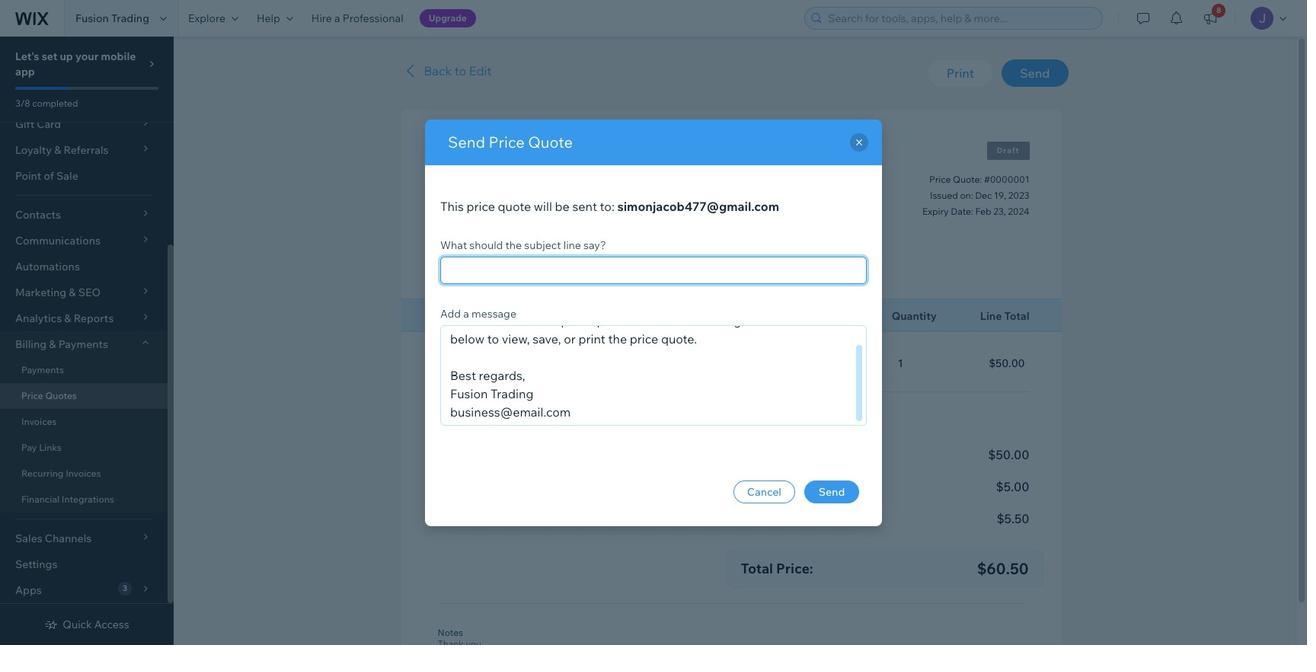 Task type: vqa. For each thing, say whether or not it's contained in the screenshot.


Task type: locate. For each thing, give the bounding box(es) containing it.
0 horizontal spatial invoices
[[21, 416, 57, 427]]

1 horizontal spatial send button
[[1002, 59, 1068, 87]]

(10%)
[[775, 479, 807, 494]]

back to edit
[[424, 63, 492, 78]]

0 vertical spatial a
[[334, 11, 340, 25]]

1 horizontal spatial draft
[[997, 145, 1020, 155]]

0 horizontal spatial send button
[[804, 480, 859, 503]]

total left price: on the right bottom
[[741, 560, 773, 577]]

first item draft
[[438, 347, 485, 378]]

recurring invoices link
[[0, 461, 168, 487]]

price quotes
[[21, 390, 77, 401]]

what
[[440, 238, 467, 252]]

1 horizontal spatial a
[[463, 307, 469, 320]]

help button
[[248, 0, 302, 37]]

total
[[1004, 309, 1030, 323], [741, 560, 773, 577]]

recurring
[[21, 468, 64, 479]]

quote:
[[953, 174, 982, 185]]

financial integrations link
[[0, 487, 168, 513]]

product or service
[[438, 309, 533, 323]]

0 vertical spatial payments
[[58, 337, 108, 351]]

trading up mobile
[[111, 11, 149, 25]]

invoices up pay links
[[21, 416, 57, 427]]

send button right cancel
[[804, 480, 859, 503]]

be
[[555, 198, 570, 214]]

quote
[[498, 198, 531, 214]]

3/8
[[15, 98, 30, 109]]

2 horizontal spatial send
[[1020, 66, 1050, 81]]

fusion for fusion trading japan, 〒35652-7808 alrogersville109 hickory drive
[[433, 142, 462, 153]]

1 horizontal spatial invoices
[[66, 468, 101, 479]]

fusion inside fusion trading japan, 〒35652-7808 alrogersville109 hickory drive
[[433, 142, 462, 153]]

access
[[94, 618, 129, 632]]

quick access button
[[44, 618, 129, 632]]

1 vertical spatial fusion
[[433, 142, 462, 153]]

help
[[257, 11, 280, 25]]

$5.00
[[996, 479, 1030, 494]]

let's set up your mobile app
[[15, 50, 136, 78]]

fusion up "alrogersville109" at left
[[433, 142, 462, 153]]

0 vertical spatial total
[[1004, 309, 1030, 323]]

1 vertical spatial send button
[[804, 480, 859, 503]]

total right line
[[1004, 309, 1030, 323]]

fusion up your
[[75, 11, 109, 25]]

integrations
[[62, 494, 114, 505]]

a right hire
[[334, 11, 340, 25]]

23,
[[994, 206, 1006, 217]]

links
[[39, 442, 62, 453]]

payments inside popup button
[[58, 337, 108, 351]]

send button
[[1002, 59, 1068, 87], [804, 480, 859, 503]]

send right print button
[[1020, 66, 1050, 81]]

0 horizontal spatial fusion
[[75, 11, 109, 25]]

draft inside first item draft
[[438, 364, 463, 378]]

to
[[455, 63, 466, 78]]

send up 〒35652- at the left top of the page
[[448, 132, 485, 151]]

$50.00
[[989, 357, 1025, 370], [988, 447, 1030, 462]]

should
[[470, 238, 503, 252]]

price inside price quote: #0000001 issued on: dec 19, 2023 expiry date: feb 23, 2024
[[929, 174, 951, 185]]

a right the add
[[463, 307, 469, 320]]

invoices link
[[0, 409, 168, 435]]

0 vertical spatial draft
[[997, 145, 1020, 155]]

price inside the sidebar element
[[21, 390, 43, 401]]

0 vertical spatial invoices
[[21, 416, 57, 427]]

automations
[[15, 260, 80, 273]]

0 horizontal spatial a
[[334, 11, 340, 25]]

1 horizontal spatial send
[[819, 485, 845, 499]]

payments up price quotes
[[21, 364, 64, 376]]

1 vertical spatial trading
[[464, 142, 497, 153]]

2024
[[1008, 206, 1030, 217]]

1 vertical spatial a
[[463, 307, 469, 320]]

0 vertical spatial trading
[[111, 11, 149, 25]]

draft down first
[[438, 364, 463, 378]]

recurring invoices
[[21, 468, 101, 479]]

send
[[1020, 66, 1050, 81], [448, 132, 485, 151], [819, 485, 845, 499]]

$60.50
[[977, 559, 1029, 578]]

upgrade
[[429, 12, 467, 24]]

add
[[440, 307, 461, 320]]

0 horizontal spatial send
[[448, 132, 485, 151]]

automations link
[[0, 254, 168, 280]]

0 vertical spatial send
[[1020, 66, 1050, 81]]

&
[[49, 337, 56, 351]]

price
[[489, 132, 525, 151], [929, 174, 951, 185], [746, 309, 772, 323], [21, 390, 43, 401]]

19,
[[994, 190, 1006, 201]]

feb
[[975, 206, 991, 217]]

total price:
[[741, 560, 813, 577]]

$50.00 down line total at the right
[[989, 357, 1025, 370]]

$50.00 up "$5.00" at the bottom
[[988, 447, 1030, 462]]

send for cancel
[[819, 485, 845, 499]]

financial integrations
[[21, 494, 114, 505]]

Add a message text field
[[441, 326, 866, 425]]

2 vertical spatial send
[[819, 485, 845, 499]]

draft up "#0000001"
[[997, 145, 1020, 155]]

your
[[75, 50, 98, 63]]

What should the subject line say? field
[[446, 257, 862, 283]]

7808
[[502, 153, 525, 165]]

1 vertical spatial invoices
[[66, 468, 101, 479]]

0 horizontal spatial trading
[[111, 11, 149, 25]]

completed
[[32, 98, 78, 109]]

0 horizontal spatial draft
[[438, 364, 463, 378]]

invoices down the 'pay links' link
[[66, 468, 101, 479]]

1 horizontal spatial fusion
[[433, 142, 462, 153]]

1 vertical spatial draft
[[438, 364, 463, 378]]

sales
[[742, 479, 773, 494]]

a for message
[[463, 307, 469, 320]]

Search for tools, apps, help & more... field
[[823, 8, 1098, 29]]

send button right print button
[[1002, 59, 1068, 87]]

invoices
[[21, 416, 57, 427], [66, 468, 101, 479]]

trading inside fusion trading japan, 〒35652-7808 alrogersville109 hickory drive
[[464, 142, 497, 153]]

1 vertical spatial payments
[[21, 364, 64, 376]]

mobile
[[101, 50, 136, 63]]

sales (10%)
[[742, 479, 807, 494]]

price
[[467, 198, 495, 214]]

expiry
[[922, 206, 949, 217]]

1 horizontal spatial trading
[[464, 142, 497, 153]]

hire a professional
[[311, 11, 403, 25]]

payments up payments link on the bottom left of page
[[58, 337, 108, 351]]

settings
[[15, 558, 57, 571]]

0 vertical spatial fusion
[[75, 11, 109, 25]]

fusion
[[75, 11, 109, 25], [433, 142, 462, 153]]

1 horizontal spatial simonjacob477@gmail.com
[[617, 198, 779, 214]]

point
[[15, 169, 41, 183]]

send button for print
[[1002, 59, 1068, 87]]

8 button
[[1194, 0, 1227, 37]]

notes
[[438, 627, 463, 638]]

app
[[15, 65, 35, 78]]

1 vertical spatial simonjacob477@gmail.com
[[433, 251, 573, 264]]

simonjacob477@gmail.com
[[617, 198, 779, 214], [433, 251, 573, 264]]

0 vertical spatial send button
[[1002, 59, 1068, 87]]

line total
[[980, 309, 1030, 323]]

1 vertical spatial send
[[448, 132, 485, 151]]

price for price quotes
[[21, 390, 43, 401]]

send right (10%)
[[819, 485, 845, 499]]

1 vertical spatial total
[[741, 560, 773, 577]]

trading
[[111, 11, 149, 25], [464, 142, 497, 153]]

price for price
[[746, 309, 772, 323]]

billing
[[15, 337, 47, 351]]

trading up "alrogersville109" at left
[[464, 142, 497, 153]]

line
[[980, 309, 1002, 323]]

fusion trading
[[75, 11, 149, 25]]

professional
[[343, 11, 403, 25]]

0 horizontal spatial total
[[741, 560, 773, 577]]



Task type: describe. For each thing, give the bounding box(es) containing it.
8
[[1217, 5, 1221, 15]]

point of sale
[[15, 169, 78, 183]]

product
[[438, 309, 479, 323]]

1 vertical spatial $50.00
[[988, 447, 1030, 462]]

3/8 completed
[[15, 98, 78, 109]]

drive
[[544, 165, 567, 176]]

quick access
[[63, 618, 129, 632]]

issued
[[930, 190, 958, 201]]

fusion trading japan, 〒35652-7808 alrogersville109 hickory drive
[[433, 142, 567, 176]]

vat (11%)
[[742, 511, 797, 526]]

japan,
[[433, 153, 462, 165]]

message
[[472, 307, 516, 320]]

website
[[520, 204, 554, 216]]

0 vertical spatial $50.00
[[989, 357, 1025, 370]]

〒35652-
[[464, 153, 502, 165]]

fusion for fusion trading
[[75, 11, 109, 25]]

redesign customer website
[[433, 204, 554, 216]]

sidebar element
[[0, 0, 174, 645]]

pay
[[21, 442, 37, 453]]

quote
[[528, 132, 573, 151]]

customer
[[476, 204, 518, 216]]

quick
[[63, 618, 92, 632]]

back
[[424, 63, 452, 78]]

price:
[[776, 560, 813, 577]]

upgrade button
[[419, 9, 476, 27]]

price for price quote: #0000001 issued on: dec 19, 2023 expiry date: feb 23, 2024
[[929, 174, 951, 185]]

1 horizontal spatial total
[[1004, 309, 1030, 323]]

vat
[[742, 511, 764, 526]]

pay links link
[[0, 435, 168, 461]]

explore
[[188, 11, 225, 25]]

quantity
[[892, 309, 937, 323]]

$5.50
[[997, 511, 1030, 526]]

set
[[42, 50, 57, 63]]

first
[[438, 347, 460, 361]]

jacob simon simonjacob477@gmail.com
[[433, 232, 573, 264]]

trading for fusion trading
[[111, 11, 149, 25]]

0 horizontal spatial simonjacob477@gmail.com
[[433, 251, 573, 264]]

trading for fusion trading japan, 〒35652-7808 alrogersville109 hickory drive
[[464, 142, 497, 153]]

send button for cancel
[[804, 480, 859, 503]]

send price quote
[[448, 132, 573, 151]]

on:
[[960, 190, 973, 201]]

jacob
[[433, 232, 465, 246]]

will
[[534, 198, 552, 214]]

up
[[60, 50, 73, 63]]

add a message
[[440, 307, 516, 320]]

say?
[[584, 238, 606, 252]]

billing & payments button
[[0, 331, 168, 357]]

hire
[[311, 11, 332, 25]]

price quotes link
[[0, 383, 168, 409]]

0 vertical spatial simonjacob477@gmail.com
[[617, 198, 779, 214]]

price quote: #0000001 issued on: dec 19, 2023 expiry date: feb 23, 2024
[[922, 174, 1030, 217]]

cancel button
[[733, 480, 795, 503]]

service
[[494, 309, 533, 323]]

or
[[481, 309, 492, 323]]

a for professional
[[334, 11, 340, 25]]

cancel
[[747, 485, 782, 499]]

date:
[[951, 206, 973, 217]]

(11%)
[[767, 511, 797, 526]]

hickory
[[510, 165, 542, 176]]

settings link
[[0, 552, 168, 577]]

#0000001
[[984, 174, 1030, 185]]

this
[[440, 198, 464, 214]]

line
[[563, 238, 581, 252]]

redesign
[[433, 204, 474, 216]]

back to edit button
[[401, 62, 492, 80]]

1
[[898, 357, 903, 370]]

payments link
[[0, 357, 168, 383]]

let's
[[15, 50, 39, 63]]

alrogersville109
[[433, 165, 508, 176]]

item
[[463, 347, 485, 361]]

sale
[[56, 169, 78, 183]]

simon
[[468, 232, 500, 246]]

pay links
[[21, 442, 62, 453]]

what should the subject line say?
[[440, 238, 606, 252]]

to:
[[600, 198, 615, 214]]

print
[[947, 66, 974, 81]]

send for print
[[1020, 66, 1050, 81]]

print button
[[928, 59, 993, 87]]



